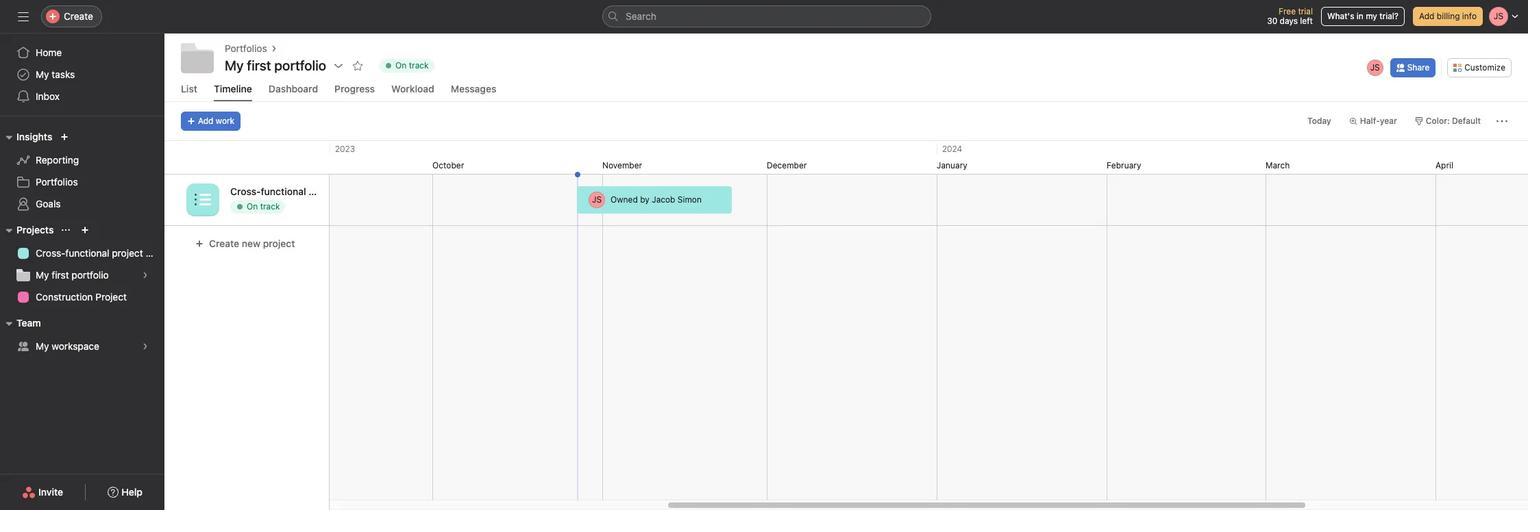 Task type: describe. For each thing, give the bounding box(es) containing it.
share button
[[1391, 58, 1436, 77]]

create for create
[[64, 10, 93, 22]]

search button
[[603, 5, 932, 27]]

new project or portfolio image
[[81, 226, 89, 234]]

1 vertical spatial track
[[260, 202, 280, 212]]

half-year button
[[1343, 112, 1404, 131]]

my first portfolio
[[36, 269, 109, 281]]

november
[[603, 160, 642, 171]]

on track button
[[373, 56, 440, 75]]

my for my first portfolio
[[36, 269, 49, 281]]

progress link
[[335, 83, 375, 101]]

my tasks
[[36, 69, 75, 80]]

cross- inside cross-functional project plan link
[[36, 247, 65, 259]]

my for my tasks
[[36, 69, 49, 80]]

timeline link
[[214, 83, 252, 101]]

billing
[[1437, 11, 1460, 21]]

track inside popup button
[[409, 60, 429, 71]]

trial?
[[1380, 11, 1399, 21]]

goals link
[[8, 193, 156, 215]]

october
[[433, 160, 464, 171]]

left
[[1301, 16, 1313, 26]]

project for create new project button
[[263, 238, 295, 250]]

april
[[1436, 160, 1454, 171]]

what's
[[1328, 11, 1355, 21]]

invite button
[[13, 481, 72, 505]]

my first portfolio
[[225, 58, 326, 73]]

reporting
[[36, 154, 79, 166]]

my for my workspace
[[36, 341, 49, 352]]

my
[[1366, 11, 1378, 21]]

home link
[[8, 42, 156, 64]]

0 vertical spatial portfolios
[[225, 43, 267, 54]]

create new project
[[209, 238, 295, 250]]

1 vertical spatial on track
[[247, 202, 280, 212]]

portfolios inside "insights" element
[[36, 176, 78, 188]]

tasks
[[52, 69, 75, 80]]

messages link
[[451, 83, 497, 101]]

add billing info
[[1420, 11, 1477, 21]]

construction
[[36, 291, 93, 303]]

what's in my trial?
[[1328, 11, 1399, 21]]

february
[[1107, 160, 1142, 171]]

color: default
[[1426, 116, 1481, 126]]

dashboard link
[[269, 83, 318, 101]]

half-year
[[1361, 116, 1398, 126]]

days
[[1280, 16, 1298, 26]]

help
[[122, 487, 143, 498]]

my workspace link
[[8, 336, 156, 358]]

share
[[1408, 62, 1430, 72]]

jacob
[[652, 195, 676, 205]]

0 vertical spatial portfolios link
[[225, 41, 267, 56]]

january
[[937, 160, 968, 171]]

workload
[[391, 83, 434, 95]]

insights button
[[0, 129, 52, 145]]

team
[[16, 317, 41, 329]]

inbox
[[36, 90, 60, 102]]

work
[[216, 116, 235, 126]]

today button
[[1302, 112, 1338, 131]]

project
[[95, 291, 127, 303]]

0 vertical spatial cross-
[[230, 186, 261, 197]]

hide sidebar image
[[18, 11, 29, 22]]

customize button
[[1448, 58, 1512, 77]]

0 vertical spatial functional
[[261, 186, 306, 197]]

owned by jacob simon
[[611, 195, 702, 205]]

construction project
[[36, 291, 127, 303]]

new
[[242, 238, 261, 250]]

timeline
[[214, 83, 252, 95]]

1 vertical spatial on
[[247, 202, 258, 212]]

reporting link
[[8, 149, 156, 171]]

year
[[1380, 116, 1398, 126]]

owned
[[611, 195, 638, 205]]

cross-functional project plan inside the projects element
[[36, 247, 164, 259]]

goals
[[36, 198, 61, 210]]

progress
[[335, 83, 375, 95]]

on track inside popup button
[[396, 60, 429, 71]]

portfolio
[[72, 269, 109, 281]]

30
[[1268, 16, 1278, 26]]

cross-functional project plan link
[[8, 243, 164, 265]]

2023
[[335, 144, 355, 154]]

2024 january
[[937, 144, 968, 171]]

2 horizontal spatial project
[[309, 186, 341, 197]]

functional inside the projects element
[[65, 247, 109, 259]]

first portfolio
[[247, 58, 326, 73]]

add to starred image
[[352, 60, 363, 71]]

in
[[1357, 11, 1364, 21]]

0 horizontal spatial js
[[592, 195, 602, 205]]

projects element
[[0, 218, 165, 311]]

color: default button
[[1409, 112, 1488, 131]]

create new project button
[[186, 232, 304, 256]]



Task type: vqa. For each thing, say whether or not it's contained in the screenshot.
LIST BOX
no



Task type: locate. For each thing, give the bounding box(es) containing it.
0 vertical spatial create
[[64, 10, 93, 22]]

cross- right list "image"
[[230, 186, 261, 197]]

search
[[626, 10, 657, 22]]

info
[[1463, 11, 1477, 21]]

0 vertical spatial track
[[409, 60, 429, 71]]

1 vertical spatial portfolios link
[[8, 171, 156, 193]]

half-
[[1361, 116, 1380, 126]]

help button
[[99, 481, 151, 505]]

1 horizontal spatial track
[[409, 60, 429, 71]]

my
[[225, 58, 244, 73], [36, 69, 49, 80], [36, 269, 49, 281], [36, 341, 49, 352]]

see details, my workspace image
[[141, 343, 149, 351]]

on track up the create new project
[[247, 202, 280, 212]]

create up "home" "link"
[[64, 10, 93, 22]]

team button
[[0, 315, 41, 332]]

add work
[[198, 116, 235, 126]]

insights element
[[0, 125, 165, 218]]

on track up the workload
[[396, 60, 429, 71]]

1 vertical spatial cross-
[[36, 247, 65, 259]]

project down 2023 on the top left of page
[[309, 186, 341, 197]]

1 horizontal spatial on track
[[396, 60, 429, 71]]

list
[[181, 83, 197, 95]]

0 horizontal spatial functional
[[65, 247, 109, 259]]

my left tasks on the left
[[36, 69, 49, 80]]

messages
[[451, 83, 497, 95]]

my inside global element
[[36, 69, 49, 80]]

1 vertical spatial js
[[592, 195, 602, 205]]

0 horizontal spatial track
[[260, 202, 280, 212]]

my up timeline
[[225, 58, 244, 73]]

cross- up first at the bottom left of the page
[[36, 247, 65, 259]]

add for add work
[[198, 116, 214, 126]]

1 horizontal spatial create
[[209, 238, 239, 250]]

js
[[1371, 62, 1380, 72], [592, 195, 602, 205]]

plan inside the projects element
[[146, 247, 164, 259]]

inbox link
[[8, 86, 156, 108]]

cross-
[[230, 186, 261, 197], [36, 247, 65, 259]]

add left work
[[198, 116, 214, 126]]

see details, my first portfolio image
[[141, 271, 149, 280]]

0 horizontal spatial cross-
[[36, 247, 65, 259]]

global element
[[0, 34, 165, 116]]

search list box
[[603, 5, 932, 27]]

cross-functional project plan
[[230, 186, 363, 197], [36, 247, 164, 259]]

0 vertical spatial on track
[[396, 60, 429, 71]]

default
[[1453, 116, 1481, 126]]

1 vertical spatial portfolios
[[36, 176, 78, 188]]

0 vertical spatial on
[[396, 60, 407, 71]]

my inside teams element
[[36, 341, 49, 352]]

0 vertical spatial js
[[1371, 62, 1380, 72]]

my down team
[[36, 341, 49, 352]]

0 horizontal spatial portfolios
[[36, 176, 78, 188]]

construction project link
[[8, 287, 156, 308]]

project up see details, my first portfolio image
[[112, 247, 143, 259]]

my first portfolio link
[[8, 265, 156, 287]]

december
[[767, 160, 807, 171]]

add
[[1420, 11, 1435, 21], [198, 116, 214, 126]]

0 horizontal spatial plan
[[146, 247, 164, 259]]

list image
[[195, 192, 211, 208]]

project for cross-functional project plan link
[[112, 247, 143, 259]]

functional
[[261, 186, 306, 197], [65, 247, 109, 259]]

0 horizontal spatial create
[[64, 10, 93, 22]]

track
[[409, 60, 429, 71], [260, 202, 280, 212]]

show options, current sort, top image
[[62, 226, 70, 234]]

functional up portfolio
[[65, 247, 109, 259]]

portfolios
[[225, 43, 267, 54], [36, 176, 78, 188]]

project inside button
[[263, 238, 295, 250]]

invite
[[38, 487, 63, 498]]

cross-functional project plan up portfolio
[[36, 247, 164, 259]]

home
[[36, 47, 62, 58]]

0 horizontal spatial project
[[112, 247, 143, 259]]

portfolios link down reporting
[[8, 171, 156, 193]]

create button
[[41, 5, 102, 27]]

on up the workload
[[396, 60, 407, 71]]

plan
[[343, 186, 363, 197], [146, 247, 164, 259]]

plan up see details, my first portfolio image
[[146, 247, 164, 259]]

march
[[1266, 160, 1290, 171]]

create
[[64, 10, 93, 22], [209, 238, 239, 250]]

0 horizontal spatial cross-functional project plan
[[36, 247, 164, 259]]

1 horizontal spatial add
[[1420, 11, 1435, 21]]

project
[[309, 186, 341, 197], [263, 238, 295, 250], [112, 247, 143, 259]]

on inside popup button
[[396, 60, 407, 71]]

js left share button
[[1371, 62, 1380, 72]]

1 horizontal spatial js
[[1371, 62, 1380, 72]]

my inside the projects element
[[36, 269, 49, 281]]

dashboard
[[269, 83, 318, 95]]

today
[[1308, 116, 1332, 126]]

my for my first portfolio
[[225, 58, 244, 73]]

by
[[640, 195, 650, 205]]

on up the create new project
[[247, 202, 258, 212]]

add billing info button
[[1413, 7, 1483, 26]]

functional up the create new project
[[261, 186, 306, 197]]

workload link
[[391, 83, 434, 101]]

free trial 30 days left
[[1268, 6, 1313, 26]]

1 vertical spatial add
[[198, 116, 214, 126]]

js left owned
[[592, 195, 602, 205]]

teams element
[[0, 311, 165, 361]]

0 horizontal spatial on
[[247, 202, 258, 212]]

1 horizontal spatial functional
[[261, 186, 306, 197]]

create left new
[[209, 238, 239, 250]]

simon
[[678, 195, 702, 205]]

first
[[52, 269, 69, 281]]

0 horizontal spatial add
[[198, 116, 214, 126]]

trial
[[1299, 6, 1313, 16]]

1 horizontal spatial cross-functional project plan
[[230, 186, 363, 197]]

cross-functional project plan down 2023 on the top left of page
[[230, 186, 363, 197]]

0 horizontal spatial on track
[[247, 202, 280, 212]]

free
[[1279, 6, 1296, 16]]

0 horizontal spatial portfolios link
[[8, 171, 156, 193]]

1 vertical spatial create
[[209, 238, 239, 250]]

2024
[[943, 144, 963, 154]]

add left the billing
[[1420, 11, 1435, 21]]

0 vertical spatial add
[[1420, 11, 1435, 21]]

1 horizontal spatial cross-
[[230, 186, 261, 197]]

projects
[[16, 224, 54, 236]]

more actions image
[[1497, 116, 1508, 127]]

1 vertical spatial cross-functional project plan
[[36, 247, 164, 259]]

portfolios down reporting
[[36, 176, 78, 188]]

0 vertical spatial cross-functional project plan
[[230, 186, 363, 197]]

show options image
[[333, 60, 344, 71]]

projects button
[[0, 222, 54, 239]]

project right new
[[263, 238, 295, 250]]

plan down 2023 on the top left of page
[[343, 186, 363, 197]]

1 vertical spatial plan
[[146, 247, 164, 259]]

customize
[[1465, 62, 1506, 72]]

my tasks link
[[8, 64, 156, 86]]

create for create new project
[[209, 238, 239, 250]]

1 horizontal spatial portfolios link
[[225, 41, 267, 56]]

new image
[[61, 133, 69, 141]]

1 horizontal spatial portfolios
[[225, 43, 267, 54]]

list link
[[181, 83, 197, 101]]

create inside button
[[209, 238, 239, 250]]

insights
[[16, 131, 52, 143]]

portfolios link up the my first portfolio
[[225, 41, 267, 56]]

1 horizontal spatial project
[[263, 238, 295, 250]]

what's in my trial? button
[[1322, 7, 1405, 26]]

add for add billing info
[[1420, 11, 1435, 21]]

workspace
[[52, 341, 99, 352]]

1 vertical spatial functional
[[65, 247, 109, 259]]

1 horizontal spatial on
[[396, 60, 407, 71]]

my workspace
[[36, 341, 99, 352]]

create inside dropdown button
[[64, 10, 93, 22]]

color:
[[1426, 116, 1450, 126]]

track up the workload
[[409, 60, 429, 71]]

portfolios up the my first portfolio
[[225, 43, 267, 54]]

add work button
[[181, 112, 241, 131]]

1 horizontal spatial plan
[[343, 186, 363, 197]]

my left first at the bottom left of the page
[[36, 269, 49, 281]]

track up the create new project
[[260, 202, 280, 212]]

0 vertical spatial plan
[[343, 186, 363, 197]]



